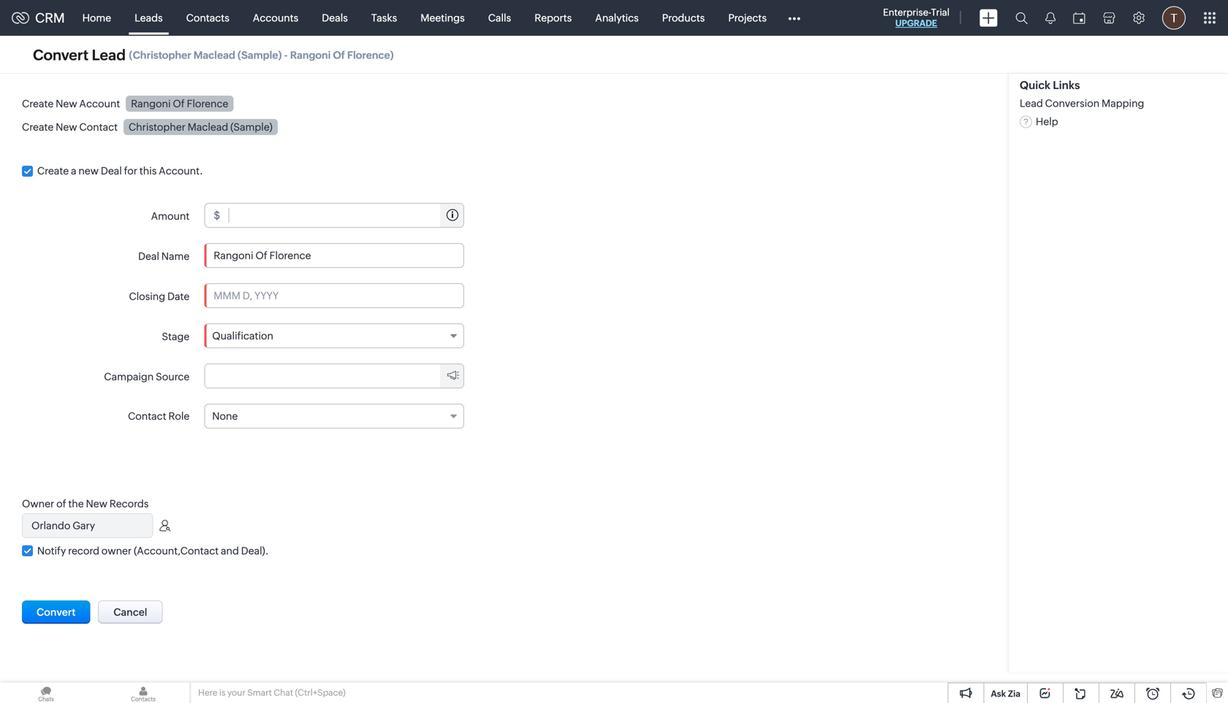 Task type: describe. For each thing, give the bounding box(es) containing it.
owner
[[22, 499, 54, 510]]

lead conversion mapping link
[[1020, 97, 1144, 109]]

role
[[168, 411, 190, 423]]

account
[[79, 98, 120, 109]]

name
[[161, 251, 190, 262]]

0 horizontal spatial lead
[[92, 47, 126, 63]]

enterprise-
[[883, 7, 931, 18]]

none
[[212, 411, 238, 423]]

1 horizontal spatial contact
[[128, 411, 166, 423]]

deal).
[[241, 546, 269, 557]]

create new account
[[22, 98, 120, 109]]

source
[[156, 371, 190, 383]]

projects link
[[717, 0, 778, 35]]

date
[[167, 291, 190, 302]]

trial
[[931, 7, 950, 18]]

deals link
[[310, 0, 360, 35]]

meetings
[[421, 12, 465, 24]]

is
[[219, 689, 226, 698]]

reports link
[[523, 0, 584, 35]]

deal name
[[138, 251, 190, 262]]

new for account
[[56, 98, 77, 109]]

MMM D, YYYY text field
[[205, 284, 463, 308]]

home
[[82, 12, 111, 24]]

convert for convert
[[37, 607, 76, 619]]

(sample) inside convert lead ( christopher maclead (sample) - rangoni of florence )
[[238, 49, 282, 61]]

products
[[662, 12, 705, 24]]

enterprise-trial upgrade
[[883, 7, 950, 28]]

crm link
[[12, 10, 65, 25]]

convert for convert lead ( christopher maclead (sample) - rangoni of florence )
[[33, 47, 89, 63]]

reports
[[535, 12, 572, 24]]

of
[[56, 499, 66, 510]]

1 vertical spatial deal
[[138, 251, 159, 262]]

create new contact
[[22, 121, 118, 133]]

links
[[1053, 79, 1080, 92]]

contacts link
[[174, 0, 241, 35]]

a
[[71, 165, 76, 177]]

(account,contact
[[134, 546, 219, 557]]

this
[[139, 165, 157, 177]]

1 vertical spatial maclead
[[188, 121, 228, 133]]

lead inside quick links lead conversion mapping help
[[1020, 97, 1043, 109]]

calls
[[488, 12, 511, 24]]

ask zia
[[991, 690, 1021, 700]]

contacts image
[[97, 684, 189, 704]]

campaign source
[[104, 371, 190, 383]]

projects
[[728, 12, 767, 24]]

rangoni inside convert lead ( christopher maclead (sample) - rangoni of florence )
[[290, 49, 331, 61]]

accounts link
[[241, 0, 310, 35]]

deals
[[322, 12, 348, 24]]

convert lead ( christopher maclead (sample) - rangoni of florence )
[[33, 47, 394, 63]]

chat
[[274, 689, 293, 698]]

stage
[[162, 331, 190, 343]]

create for create a new deal for this account.
[[37, 165, 69, 177]]

and
[[221, 546, 239, 557]]

meetings link
[[409, 0, 476, 35]]

owner
[[101, 546, 132, 557]]

profile image
[[1162, 6, 1186, 30]]

new
[[78, 165, 99, 177]]

accounts
[[253, 12, 298, 24]]

calendar image
[[1073, 12, 1086, 24]]

1 vertical spatial (sample)
[[230, 121, 273, 133]]

closing
[[129, 291, 165, 302]]

christopher maclead (sample)
[[129, 121, 273, 133]]

-
[[284, 49, 288, 61]]

maclead inside convert lead ( christopher maclead (sample) - rangoni of florence )
[[194, 49, 235, 61]]

of inside convert lead ( christopher maclead (sample) - rangoni of florence )
[[333, 49, 345, 61]]

cancel button
[[98, 601, 163, 625]]

quick links lead conversion mapping help
[[1020, 79, 1144, 127]]

closing date
[[129, 291, 190, 302]]

signals element
[[1037, 0, 1064, 36]]

0 horizontal spatial rangoni
[[131, 98, 171, 109]]

2 vertical spatial new
[[86, 499, 107, 510]]

amount
[[151, 210, 190, 222]]



Task type: vqa. For each thing, say whether or not it's contained in the screenshot.
(Sample)
yes



Task type: locate. For each thing, give the bounding box(es) containing it.
help
[[1036, 116, 1058, 127]]

create up "create new contact"
[[22, 98, 54, 109]]

0 vertical spatial rangoni
[[290, 49, 331, 61]]

analytics
[[595, 12, 639, 24]]

christopher down rangoni of florence at the top of page
[[129, 121, 186, 133]]

convert
[[33, 47, 89, 63], [37, 607, 76, 619]]

here is your smart chat (ctrl+space)
[[198, 689, 346, 698]]

0 vertical spatial florence
[[347, 49, 390, 61]]

0 horizontal spatial of
[[173, 98, 185, 109]]

1 vertical spatial new
[[56, 121, 77, 133]]

calls link
[[476, 0, 523, 35]]

0 horizontal spatial deal
[[101, 165, 122, 177]]

1 vertical spatial christopher
[[129, 121, 186, 133]]

contact down account
[[79, 121, 118, 133]]

1 horizontal spatial florence
[[347, 49, 390, 61]]

0 vertical spatial create
[[22, 98, 54, 109]]

create a new deal for this account.
[[37, 165, 203, 177]]

convert down notify
[[37, 607, 76, 619]]

upgrade
[[895, 18, 937, 28]]

create for create new contact
[[22, 121, 54, 133]]

new
[[56, 98, 77, 109], [56, 121, 77, 133], [86, 499, 107, 510]]

qualification
[[212, 331, 273, 342]]

contacts
[[186, 12, 229, 24]]

new down the create new account
[[56, 121, 77, 133]]

leads link
[[123, 0, 174, 35]]

search element
[[1007, 0, 1037, 36]]

0 horizontal spatial florence
[[187, 98, 228, 109]]

0 vertical spatial christopher
[[133, 49, 191, 61]]

maclead down rangoni of florence at the top of page
[[188, 121, 228, 133]]

analytics link
[[584, 0, 650, 35]]

None text field
[[229, 204, 440, 227], [205, 244, 463, 268], [229, 204, 440, 227], [205, 244, 463, 268]]

0 vertical spatial deal
[[101, 165, 122, 177]]

)
[[390, 49, 394, 61]]

1 horizontal spatial deal
[[138, 251, 159, 262]]

of up the christopher maclead (sample)
[[173, 98, 185, 109]]

0 vertical spatial convert
[[33, 47, 89, 63]]

of
[[333, 49, 345, 61], [173, 98, 185, 109]]

quick
[[1020, 79, 1051, 92]]

1 horizontal spatial rangoni
[[290, 49, 331, 61]]

crm
[[35, 10, 65, 25]]

conversion
[[1045, 97, 1100, 109]]

None text field
[[205, 365, 440, 388], [23, 515, 152, 538], [205, 365, 440, 388], [23, 515, 152, 538]]

2 vertical spatial create
[[37, 165, 69, 177]]

(sample)
[[238, 49, 282, 61], [230, 121, 273, 133]]

help link
[[1020, 116, 1058, 127]]

1 vertical spatial rangoni
[[131, 98, 171, 109]]

0 vertical spatial of
[[333, 49, 345, 61]]

owner of the new records
[[22, 499, 149, 510]]

products link
[[650, 0, 717, 35]]

maclead
[[194, 49, 235, 61], [188, 121, 228, 133]]

$
[[214, 210, 220, 222]]

1 vertical spatial lead
[[1020, 97, 1043, 109]]

tasks
[[371, 12, 397, 24]]

0 vertical spatial (sample)
[[238, 49, 282, 61]]

zia
[[1008, 690, 1021, 700]]

here
[[198, 689, 217, 698]]

rangoni right account
[[131, 98, 171, 109]]

profile element
[[1154, 0, 1194, 35]]

deal left the name
[[138, 251, 159, 262]]

contact left role on the left bottom
[[128, 411, 166, 423]]

florence down tasks
[[347, 49, 390, 61]]

lead left (
[[92, 47, 126, 63]]

the
[[68, 499, 84, 510]]

search image
[[1015, 12, 1028, 24]]

florence
[[347, 49, 390, 61], [187, 98, 228, 109]]

(
[[129, 49, 133, 61]]

create menu image
[[980, 9, 998, 27]]

1 vertical spatial of
[[173, 98, 185, 109]]

your
[[227, 689, 246, 698]]

account.
[[159, 165, 203, 177]]

notify record owner (account,contact and deal).
[[37, 546, 269, 557]]

christopher down leads
[[133, 49, 191, 61]]

notify
[[37, 546, 66, 557]]

florence inside convert lead ( christopher maclead (sample) - rangoni of florence )
[[347, 49, 390, 61]]

1 horizontal spatial of
[[333, 49, 345, 61]]

mapping
[[1102, 97, 1144, 109]]

create menu element
[[971, 0, 1007, 35]]

rangoni
[[290, 49, 331, 61], [131, 98, 171, 109]]

None field
[[205, 365, 440, 388]]

contact
[[79, 121, 118, 133], [128, 411, 166, 423]]

records
[[109, 499, 149, 510]]

create left a
[[37, 165, 69, 177]]

home link
[[71, 0, 123, 35]]

(ctrl+space)
[[295, 689, 346, 698]]

0 vertical spatial contact
[[79, 121, 118, 133]]

create
[[22, 98, 54, 109], [22, 121, 54, 133], [37, 165, 69, 177]]

record
[[68, 546, 99, 557]]

deal left for
[[101, 165, 122, 177]]

Other Modules field
[[778, 6, 810, 30]]

0 vertical spatial new
[[56, 98, 77, 109]]

0 vertical spatial maclead
[[194, 49, 235, 61]]

0 horizontal spatial contact
[[79, 121, 118, 133]]

create down the create new account
[[22, 121, 54, 133]]

christopher inside convert lead ( christopher maclead (sample) - rangoni of florence )
[[133, 49, 191, 61]]

logo image
[[12, 12, 29, 24]]

contact role
[[128, 411, 190, 423]]

florence up the christopher maclead (sample)
[[187, 98, 228, 109]]

cancel
[[113, 607, 147, 619]]

signals image
[[1045, 12, 1056, 24]]

smart
[[247, 689, 272, 698]]

1 vertical spatial create
[[22, 121, 54, 133]]

convert button
[[22, 601, 90, 625]]

rangoni of florence
[[131, 98, 228, 109]]

rangoni right - at the top left of the page
[[290, 49, 331, 61]]

1 vertical spatial florence
[[187, 98, 228, 109]]

campaign
[[104, 371, 154, 383]]

Qualification field
[[204, 324, 464, 349]]

new right the
[[86, 499, 107, 510]]

of down 'deals' link
[[333, 49, 345, 61]]

leads
[[135, 12, 163, 24]]

for
[[124, 165, 137, 177]]

lead
[[92, 47, 126, 63], [1020, 97, 1043, 109]]

chats image
[[0, 684, 92, 704]]

ask
[[991, 690, 1006, 700]]

1 horizontal spatial lead
[[1020, 97, 1043, 109]]

convert down crm
[[33, 47, 89, 63]]

new for contact
[[56, 121, 77, 133]]

create for create new account
[[22, 98, 54, 109]]

0 vertical spatial lead
[[92, 47, 126, 63]]

maclead down contacts
[[194, 49, 235, 61]]

convert inside button
[[37, 607, 76, 619]]

tasks link
[[360, 0, 409, 35]]

lead down quick
[[1020, 97, 1043, 109]]

christopher
[[133, 49, 191, 61], [129, 121, 186, 133]]

1 vertical spatial contact
[[128, 411, 166, 423]]

new up "create new contact"
[[56, 98, 77, 109]]

deal
[[101, 165, 122, 177], [138, 251, 159, 262]]

1 vertical spatial convert
[[37, 607, 76, 619]]



